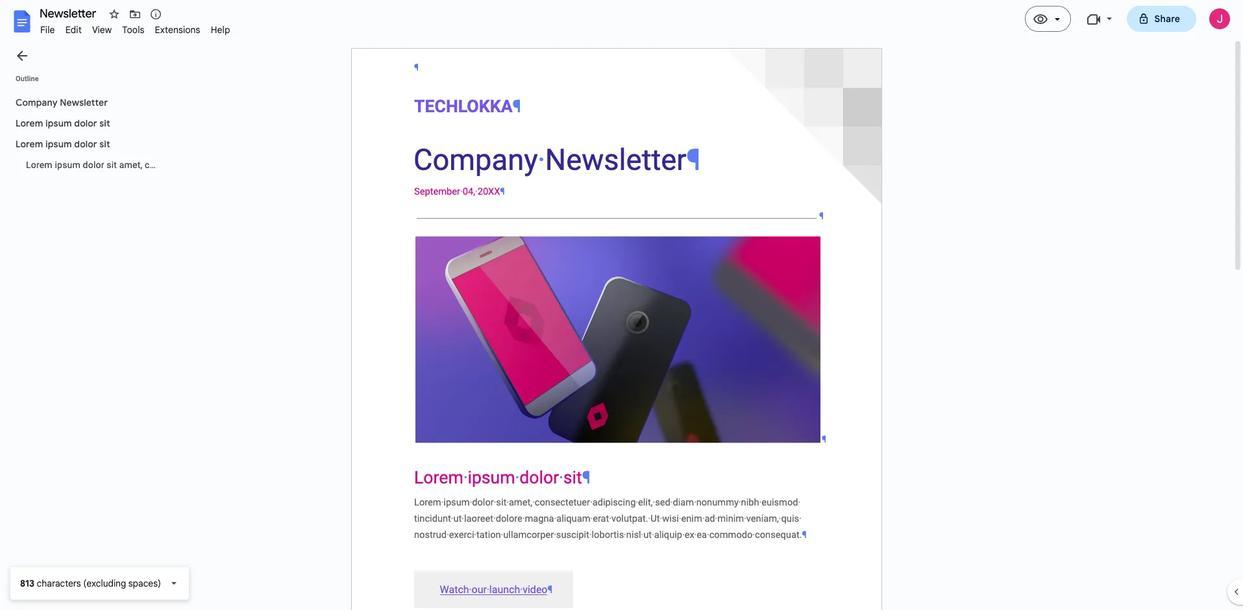 Task type: vqa. For each thing, say whether or not it's contained in the screenshot.
the bottom One
no



Task type: locate. For each thing, give the bounding box(es) containing it.
dolor
[[74, 118, 97, 129], [74, 138, 97, 150], [83, 160, 104, 170]]

menu bar banner
[[0, 0, 1243, 610]]

menu bar containing file
[[35, 17, 235, 38]]

1 vertical spatial lorem ipsum dolor sit
[[16, 138, 110, 150]]

2 vertical spatial ipsum
[[55, 160, 80, 170]]

elit!
[[247, 160, 262, 170]]

newsletter
[[40, 6, 96, 21], [60, 97, 108, 108]]

0 vertical spatial lorem
[[16, 118, 43, 129]]

edit menu item
[[60, 22, 87, 38]]

813 characters (excluding spaces)
[[20, 578, 161, 590]]

1 vertical spatial sit
[[99, 138, 110, 150]]

edit
[[65, 24, 82, 36]]

0 vertical spatial lorem ipsum dolor sit
[[16, 118, 110, 129]]

lorem
[[16, 118, 43, 129], [16, 138, 43, 150], [26, 160, 52, 170]]

0 vertical spatial dolor
[[74, 118, 97, 129]]

help menu item
[[206, 22, 235, 38]]

0 vertical spatial newsletter
[[40, 6, 96, 21]]

document outline element
[[0, 38, 262, 557]]

outline
[[16, 75, 39, 83]]

newsletter application
[[0, 0, 1243, 610]]

ipsum
[[46, 118, 72, 129], [46, 138, 72, 150], [55, 160, 80, 170]]

0 vertical spatial sit
[[99, 118, 110, 129]]

1 vertical spatial dolor
[[74, 138, 97, 150]]

1 vertical spatial ipsum
[[46, 138, 72, 150]]

share
[[1155, 13, 1180, 25]]

newsletter inside newsletter element
[[40, 6, 96, 21]]

newsletter up the edit menu item
[[40, 6, 96, 21]]

share button
[[1127, 6, 1197, 32]]

813
[[20, 578, 34, 590]]

sit
[[99, 118, 110, 129], [99, 138, 110, 150], [107, 160, 117, 170]]

extensions menu item
[[150, 22, 206, 38]]

sit down outline heading
[[99, 118, 110, 129]]

lorem ipsum dolor sit
[[16, 118, 110, 129], [16, 138, 110, 150]]

adipiscing
[[202, 160, 244, 170]]

view
[[92, 24, 112, 36]]

sit left amet,
[[107, 160, 117, 170]]

1 vertical spatial newsletter
[[60, 97, 108, 108]]

newsletter down outline heading
[[60, 97, 108, 108]]

menu bar
[[35, 17, 235, 38]]

outline heading
[[0, 74, 177, 92]]

consectetuer
[[145, 160, 199, 170]]

(excluding
[[83, 578, 126, 590]]

sit up lorem ipsum dolor sit amet, consectetuer adipiscing elit!
[[99, 138, 110, 150]]

2 vertical spatial dolor
[[83, 160, 104, 170]]



Task type: describe. For each thing, give the bounding box(es) containing it.
newsletter inside document outline element
[[60, 97, 108, 108]]

characters
[[37, 578, 81, 590]]

1 lorem ipsum dolor sit from the top
[[16, 118, 110, 129]]

file menu item
[[35, 22, 60, 38]]

file
[[40, 24, 55, 36]]

spaces)
[[128, 578, 161, 590]]

company newsletter
[[16, 97, 108, 108]]

2 lorem ipsum dolor sit from the top
[[16, 138, 110, 150]]

2 vertical spatial sit
[[107, 160, 117, 170]]

0 vertical spatial ipsum
[[46, 118, 72, 129]]

Star checkbox
[[105, 5, 123, 23]]

1 vertical spatial lorem
[[16, 138, 43, 150]]

lorem ipsum dolor sit amet, consectetuer adipiscing elit!
[[26, 160, 262, 170]]

menu bar inside menu bar banner
[[35, 17, 235, 38]]

extensions
[[155, 24, 200, 36]]

newsletter element
[[35, 5, 1243, 25]]

2 vertical spatial lorem
[[26, 160, 52, 170]]

tools
[[122, 24, 144, 36]]

tools menu item
[[117, 22, 150, 38]]

company
[[16, 97, 58, 108]]

view menu item
[[87, 22, 117, 38]]

help
[[211, 24, 230, 36]]

amet,
[[119, 160, 142, 170]]



